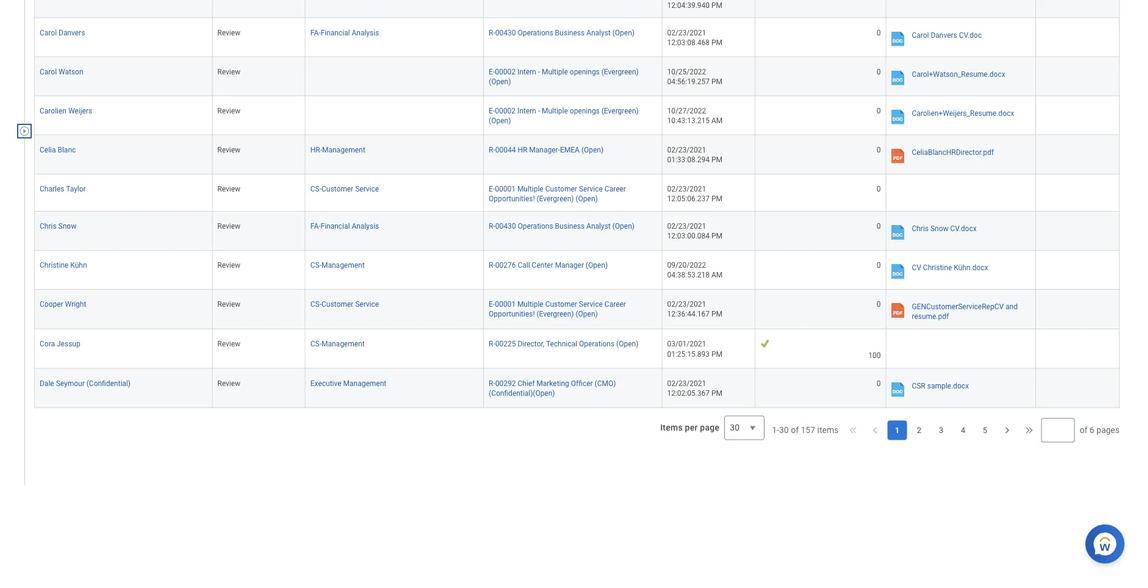 Task type: vqa. For each thing, say whether or not it's contained in the screenshot.
the topmost Your
no



Task type: locate. For each thing, give the bounding box(es) containing it.
12:03:08.468
[[667, 38, 710, 47]]

1 cs-customer service from the top
[[310, 185, 379, 193]]

review for carol watson
[[217, 67, 240, 76]]

1 vertical spatial analyst
[[586, 222, 611, 231]]

executive
[[310, 379, 341, 388]]

1 review from the top
[[217, 28, 240, 37]]

opportunities! down 00044
[[489, 195, 535, 203]]

00001 down 00044
[[495, 185, 516, 193]]

0 vertical spatial 00430
[[495, 28, 516, 37]]

r-00430 operations business analyst (open) for 1st r-00430 operations business analyst (open) link from the top of the page
[[489, 28, 635, 37]]

1 fa- from the top
[[310, 28, 321, 37]]

2 - from the top
[[538, 107, 540, 115]]

6 0 from the top
[[877, 222, 881, 231]]

carol watson
[[40, 67, 83, 76]]

02/23/2021 01:33:08.294 pm
[[667, 146, 723, 164]]

0 vertical spatial am
[[712, 116, 723, 125]]

2 review from the top
[[217, 67, 240, 76]]

1 e-00002 intern - multiple openings (evergreen) (open) from the top
[[489, 67, 639, 86]]

1 e-00001 multiple customer service career opportunities! (evergreen) (open) link from the top
[[489, 182, 626, 203]]

02/23/2021 12:36:44.167 pm
[[667, 300, 723, 319]]

4
[[961, 426, 965, 435]]

review for charles taylor
[[217, 185, 240, 193]]

0 vertical spatial fa-
[[310, 28, 321, 37]]

4 pm from the top
[[712, 195, 723, 203]]

8 review element from the top
[[217, 298, 240, 309]]

1 of from the left
[[791, 425, 799, 435]]

celia
[[40, 146, 56, 154]]

2 cs-management link from the top
[[310, 338, 365, 349]]

e- for 10/27/2022 10:43:13.215 am
[[489, 107, 495, 115]]

pm for 02/23/2021 12:02:05.367 pm
[[712, 389, 723, 397]]

1 00001 from the top
[[495, 185, 516, 193]]

review element for celia blanc
[[217, 143, 240, 154]]

pm for 02/23/2021 12:03:00.084 pm
[[712, 232, 723, 240]]

r-00225 director, technical operations (open)
[[489, 340, 638, 349]]

1 career from the top
[[605, 185, 626, 193]]

1 vertical spatial r-00430 operations business analyst (open) link
[[489, 220, 635, 231]]

1 vertical spatial e-00002 intern - multiple openings (evergreen) (open) link
[[489, 104, 639, 125]]

row containing carol watson
[[34, 57, 1120, 96]]

0 vertical spatial openings
[[570, 67, 600, 76]]

1 horizontal spatial chris
[[912, 225, 929, 233]]

carol watson link
[[40, 65, 83, 76]]

christine left kühn on the left of page
[[40, 261, 69, 270]]

1 cs-management from the top
[[310, 261, 365, 270]]

2 cs-customer service from the top
[[310, 300, 379, 309]]

fa- for snow
[[310, 222, 321, 231]]

02/23/2021 up 12:03:08.468
[[667, 28, 706, 37]]

list
[[887, 421, 995, 440]]

9 review from the top
[[217, 340, 240, 349]]

0 horizontal spatial of
[[791, 425, 799, 435]]

e- for 02/23/2021 12:36:44.167 pm
[[489, 300, 495, 309]]

chevron right small image
[[1001, 424, 1013, 436]]

am for 09/20/2022 04:38:53.218 am
[[712, 271, 723, 280]]

cooper wright
[[40, 300, 86, 309]]

02/23/2021 inside "02/23/2021 12:36:44.167 pm"
[[667, 300, 706, 309]]

1 am from the top
[[712, 116, 723, 125]]

2 cs-customer service link from the top
[[310, 298, 379, 309]]

9 0 from the top
[[877, 379, 881, 388]]

management
[[322, 146, 365, 154], [322, 261, 365, 270], [322, 340, 365, 349], [343, 379, 386, 388]]

e-00001 multiple customer service career opportunities! (evergreen) (open) link down r-00044 hr manager-emea (open)
[[489, 182, 626, 203]]

7 pm from the top
[[712, 350, 723, 358]]

pm right 12:36:44.167
[[712, 310, 723, 319]]

1 vertical spatial openings
[[570, 107, 600, 115]]

intern for 10/25/2022
[[517, 67, 536, 76]]

0 vertical spatial -
[[538, 67, 540, 76]]

0 vertical spatial analyst
[[586, 28, 611, 37]]

financial for carol danvers
[[321, 28, 350, 37]]

r- for 09/20/2022 04:38:53.218 am
[[489, 261, 495, 270]]

00002 for 10/25/2022
[[495, 67, 516, 76]]

0 vertical spatial cs-customer service link
[[310, 182, 379, 193]]

2 fa-financial analysis link from the top
[[310, 220, 379, 231]]

10 review from the top
[[217, 379, 240, 388]]

list containing 2
[[887, 421, 995, 440]]

e-00001 multiple customer service career opportunities! (evergreen) (open)
[[489, 185, 626, 203], [489, 300, 626, 319]]

review for carol danvers
[[217, 28, 240, 37]]

0 vertical spatial analysis
[[352, 28, 379, 37]]

7 row from the top
[[34, 212, 1120, 251]]

12:36:44.167
[[667, 310, 710, 319]]

0 vertical spatial fa-financial analysis link
[[310, 26, 379, 37]]

management for r-00276 call center manager (open)
[[322, 261, 365, 270]]

row
[[34, 0, 1120, 18], [34, 18, 1120, 57], [34, 57, 1120, 96], [34, 96, 1120, 135], [34, 135, 1120, 174], [34, 174, 1120, 212], [34, 212, 1120, 251], [34, 251, 1120, 290], [34, 290, 1120, 330], [34, 330, 1120, 369], [34, 369, 1120, 408]]

1 vertical spatial fa-financial analysis
[[310, 222, 379, 231]]

2 e-00002 intern - multiple openings (evergreen) (open) link from the top
[[489, 104, 639, 125]]

pm inside "02/23/2021 12:36:44.167 pm"
[[712, 310, 723, 319]]

3 review element from the top
[[217, 104, 240, 115]]

fa-financial analysis
[[310, 28, 379, 37], [310, 222, 379, 231]]

4 review from the top
[[217, 146, 240, 154]]

row containing chris snow
[[34, 212, 1120, 251]]

multiple
[[542, 67, 568, 76], [542, 107, 568, 115], [517, 185, 544, 193], [517, 300, 544, 309]]

pm right 01:25:15.893
[[712, 350, 723, 358]]

1 vertical spatial cs-customer service
[[310, 300, 379, 309]]

02/23/2021 12:03:00.084 pm
[[667, 222, 723, 240]]

pm inside 02/23/2021 12:05:06.237 pm
[[712, 195, 723, 203]]

snow
[[58, 222, 76, 231], [931, 225, 949, 233]]

analyst
[[586, 28, 611, 37], [586, 222, 611, 231]]

pm
[[712, 38, 723, 47], [712, 77, 723, 86], [712, 155, 723, 164], [712, 195, 723, 203], [712, 232, 723, 240], [712, 310, 723, 319], [712, 350, 723, 358], [712, 389, 723, 397]]

r-
[[489, 28, 495, 37], [489, 146, 495, 154], [489, 222, 495, 231], [489, 261, 495, 270], [489, 340, 495, 349], [489, 379, 495, 388]]

2 e-00001 multiple customer service career opportunities! (evergreen) (open) from the top
[[489, 300, 626, 319]]

12:03:00.084
[[667, 232, 710, 240]]

1 analysis from the top
[[352, 28, 379, 37]]

cs- for jessup
[[310, 340, 322, 349]]

8 0 from the top
[[877, 300, 881, 309]]

chris
[[40, 222, 56, 231], [912, 225, 929, 233]]

2 cs- from the top
[[310, 261, 322, 270]]

3 pm from the top
[[712, 155, 723, 164]]

row containing carol danvers
[[34, 18, 1120, 57]]

am
[[712, 116, 723, 125], [712, 271, 723, 280]]

am inside "10/27/2022 10:43:13.215 am"
[[712, 116, 723, 125]]

10/25/2022
[[667, 67, 706, 76]]

pm inside 10/25/2022 04:56:19.257 pm
[[712, 77, 723, 86]]

5 button
[[975, 421, 995, 440]]

1 financial from the top
[[321, 28, 350, 37]]

1 intern from the top
[[517, 67, 536, 76]]

Go to page number text field
[[1041, 418, 1075, 443]]

1 vertical spatial 00002
[[495, 107, 516, 115]]

2 opportunities! from the top
[[489, 310, 535, 319]]

1 vertical spatial cs-customer service link
[[310, 298, 379, 309]]

e-00001 multiple customer service career opportunities! (evergreen) (open) link up 'r-00225 director, technical operations (open)' link
[[489, 298, 626, 319]]

r-00430 operations business analyst (open) for 2nd r-00430 operations business analyst (open) link
[[489, 222, 635, 231]]

03/01/2021
[[667, 340, 706, 349]]

carolien weijers
[[40, 107, 92, 115]]

0 for 02/23/2021 12:03:08.468 pm
[[877, 28, 881, 37]]

carol for carol watson
[[40, 67, 57, 76]]

danvers for carol danvers
[[59, 28, 85, 37]]

12:02:05.367
[[667, 389, 710, 397]]

of right 30
[[791, 425, 799, 435]]

1 business from the top
[[555, 28, 585, 37]]

1 02/23/2021 from the top
[[667, 28, 706, 37]]

e-00001 multiple customer service career opportunities! (evergreen) (open) up 'r-00225 director, technical operations (open)' link
[[489, 300, 626, 319]]

career for 02/23/2021 12:05:06.237 pm
[[605, 185, 626, 193]]

pm right 01:33:08.294
[[712, 155, 723, 164]]

cooper
[[40, 300, 63, 309]]

celia blanc
[[40, 146, 76, 154]]

business
[[555, 28, 585, 37], [555, 222, 585, 231]]

2 e-00001 multiple customer service career opportunities! (evergreen) (open) link from the top
[[489, 298, 626, 319]]

1 vertical spatial e-00002 intern - multiple openings (evergreen) (open)
[[489, 107, 639, 125]]

carol danvers
[[40, 28, 85, 37]]

financial for chris snow
[[321, 222, 350, 231]]

cs- for taylor
[[310, 185, 322, 193]]

1 cs-customer service link from the top
[[310, 182, 379, 193]]

row containing carolien weijers
[[34, 96, 1120, 135]]

5 row from the top
[[34, 135, 1120, 174]]

2 analysis from the top
[[352, 222, 379, 231]]

chris down the charles
[[40, 222, 56, 231]]

2 0 from the top
[[877, 67, 881, 76]]

1 vertical spatial cs-management link
[[310, 338, 365, 349]]

02/23/2021 up 01:33:08.294
[[667, 146, 706, 154]]

pm right 04:56:19.257
[[712, 77, 723, 86]]

10 review element from the top
[[217, 377, 240, 388]]

chevron left small image
[[869, 424, 881, 436]]

manager
[[555, 261, 584, 270]]

carol danvers link
[[40, 26, 85, 37]]

carol up 'carol watson' link
[[40, 28, 57, 37]]

pagination element
[[772, 408, 1120, 452]]

1 0 from the top
[[877, 28, 881, 37]]

1 fa-financial analysis from the top
[[310, 28, 379, 37]]

0 vertical spatial e-00002 intern - multiple openings (evergreen) (open) link
[[489, 65, 639, 86]]

1 e-00002 intern - multiple openings (evergreen) (open) link from the top
[[489, 65, 639, 86]]

1 cs-management link from the top
[[310, 259, 365, 270]]

2 cs-management from the top
[[310, 340, 365, 349]]

danvers for carol danvers cv.doc
[[931, 31, 957, 39]]

opportunities! for 02/23/2021 12:36:44.167 pm
[[489, 310, 535, 319]]

0 vertical spatial operations
[[518, 28, 553, 37]]

3 0 from the top
[[877, 107, 881, 115]]

0 horizontal spatial snow
[[58, 222, 76, 231]]

5 0 from the top
[[877, 185, 881, 193]]

snow inside chris snow link
[[58, 222, 76, 231]]

2 of from the left
[[1080, 425, 1088, 435]]

02/23/2021 up 12:03:00.084
[[667, 222, 706, 231]]

02/23/2021 up 12:02:05.367
[[667, 379, 706, 388]]

review element for charles taylor
[[217, 182, 240, 193]]

04:38:53.218
[[667, 271, 710, 280]]

danvers left cv.doc
[[931, 31, 957, 39]]

am right 10:43:13.215
[[712, 116, 723, 125]]

2 intern from the top
[[517, 107, 536, 115]]

1 vertical spatial 00430
[[495, 222, 516, 231]]

1-30 of 157 items status
[[772, 424, 839, 436]]

pm inside the 02/23/2021 01:33:08.294 pm
[[712, 155, 723, 164]]

6 02/23/2021 from the top
[[667, 379, 706, 388]]

8 review from the top
[[217, 300, 240, 309]]

carol danvers cv.doc link
[[912, 28, 982, 49]]

4 e- from the top
[[489, 300, 495, 309]]

review element for dale seymour (confidential)
[[217, 377, 240, 388]]

row containing christine kühn
[[34, 251, 1120, 290]]

snow left cv.docx
[[931, 225, 949, 233]]

danvers up watson
[[59, 28, 85, 37]]

02/23/2021 12:02:05.367 pm
[[667, 379, 723, 397]]

pm for 03/01/2021 01:25:15.893 pm
[[712, 350, 723, 358]]

02/23/2021 for 02/23/2021 12:03:00.084 pm
[[667, 222, 706, 231]]

intern for 10/27/2022
[[517, 107, 536, 115]]

christine right the cv
[[923, 264, 952, 272]]

00001 down the 00276
[[495, 300, 516, 309]]

4 02/23/2021 from the top
[[667, 222, 706, 231]]

7 review element from the top
[[217, 259, 240, 270]]

2 am from the top
[[712, 271, 723, 280]]

pm inside '02/23/2021 12:02:05.367 pm'
[[712, 389, 723, 397]]

4 row from the top
[[34, 96, 1120, 135]]

1 vertical spatial cs-management
[[310, 340, 365, 349]]

sample.docx
[[927, 382, 969, 390]]

emea
[[560, 146, 580, 154]]

2 row from the top
[[34, 18, 1120, 57]]

1 vertical spatial analysis
[[352, 222, 379, 231]]

0 vertical spatial e-00001 multiple customer service career opportunities! (evergreen) (open) link
[[489, 182, 626, 203]]

snow for chris snow cv.docx
[[931, 225, 949, 233]]

1 e- from the top
[[489, 67, 495, 76]]

1 - from the top
[[538, 67, 540, 76]]

marketing
[[537, 379, 569, 388]]

cs- for wright
[[310, 300, 322, 309]]

items
[[660, 423, 683, 433]]

1 00430 from the top
[[495, 28, 516, 37]]

christine kühn link
[[40, 259, 87, 270]]

0 vertical spatial 00002
[[495, 67, 516, 76]]

cs-management for r-00225 director, technical operations (open)
[[310, 340, 365, 349]]

pm inside "02/23/2021 12:03:00.084 pm"
[[712, 232, 723, 240]]

(evergreen)
[[602, 67, 639, 76], [602, 107, 639, 115], [537, 195, 574, 203], [537, 310, 574, 319]]

1 e-00001 multiple customer service career opportunities! (evergreen) (open) from the top
[[489, 185, 626, 203]]

pm inside '03/01/2021 01:25:15.893 pm'
[[712, 350, 723, 358]]

cs-customer service
[[310, 185, 379, 193], [310, 300, 379, 309]]

6 r- from the top
[[489, 379, 495, 388]]

0 vertical spatial intern
[[517, 67, 536, 76]]

pm right 12:03:08.468
[[712, 38, 723, 47]]

pm for 02/23/2021 12:36:44.167 pm
[[712, 310, 723, 319]]

2 r- from the top
[[489, 146, 495, 154]]

of
[[791, 425, 799, 435], [1080, 425, 1088, 435]]

2 02/23/2021 from the top
[[667, 146, 706, 154]]

1 vertical spatial opportunities!
[[489, 310, 535, 319]]

1 vertical spatial -
[[538, 107, 540, 115]]

1 00002 from the top
[[495, 67, 516, 76]]

am inside 09/20/2022 04:38:53.218 am
[[712, 271, 723, 280]]

snow down charles taylor
[[58, 222, 76, 231]]

0 vertical spatial business
[[555, 28, 585, 37]]

0 vertical spatial e-00002 intern - multiple openings (evergreen) (open)
[[489, 67, 639, 86]]

cell
[[34, 0, 213, 18], [213, 0, 306, 18], [306, 0, 484, 18], [484, 0, 662, 18], [755, 0, 886, 18], [886, 0, 1036, 18], [1036, 0, 1120, 18], [1036, 18, 1120, 57], [1036, 57, 1120, 96], [306, 96, 484, 135], [1036, 96, 1120, 135], [1036, 135, 1120, 174], [886, 174, 1036, 212], [1036, 174, 1120, 212], [1036, 212, 1120, 251], [1036, 251, 1120, 290], [1036, 290, 1120, 330], [886, 330, 1036, 369], [1036, 330, 1120, 369], [1036, 369, 1120, 408]]

00002 for 10/27/2022
[[495, 107, 516, 115]]

0 vertical spatial r-00430 operations business analyst (open)
[[489, 28, 635, 37]]

1 vertical spatial financial
[[321, 222, 350, 231]]

e-00001 multiple customer service career opportunities! (evergreen) (open) for 12:36:44.167
[[489, 300, 626, 319]]

1 vertical spatial fa-
[[310, 222, 321, 231]]

5 r- from the top
[[489, 340, 495, 349]]

0 vertical spatial opportunities!
[[489, 195, 535, 203]]

2 review element from the top
[[217, 65, 240, 76]]

fa-financial analysis for carol danvers
[[310, 28, 379, 37]]

6 row from the top
[[34, 174, 1120, 212]]

am for 10/27/2022 10:43:13.215 am
[[712, 116, 723, 125]]

0 horizontal spatial christine
[[40, 261, 69, 270]]

0
[[877, 28, 881, 37], [877, 67, 881, 76], [877, 107, 881, 115], [877, 146, 881, 154], [877, 185, 881, 193], [877, 222, 881, 231], [877, 261, 881, 270], [877, 300, 881, 309], [877, 379, 881, 388]]

0 vertical spatial cs-customer service
[[310, 185, 379, 193]]

am right 04:38:53.218
[[712, 271, 723, 280]]

2 career from the top
[[605, 300, 626, 309]]

4 review element from the top
[[217, 143, 240, 154]]

cs-customer service link
[[310, 182, 379, 193], [310, 298, 379, 309]]

0 vertical spatial r-00430 operations business analyst (open) link
[[489, 26, 635, 37]]

1 vertical spatial 00001
[[495, 300, 516, 309]]

analysis for chris snow
[[352, 222, 379, 231]]

4 cs- from the top
[[310, 340, 322, 349]]

00044
[[495, 146, 516, 154]]

e-00001 multiple customer service career opportunities! (evergreen) (open) link for 12:05:06.237
[[489, 182, 626, 203]]

chris for chris snow
[[40, 222, 56, 231]]

cora jessup
[[40, 340, 80, 349]]

1 cs- from the top
[[310, 185, 322, 193]]

review element
[[217, 26, 240, 37], [217, 65, 240, 76], [217, 104, 240, 115], [217, 143, 240, 154], [217, 182, 240, 193], [217, 220, 240, 231], [217, 259, 240, 270], [217, 298, 240, 309], [217, 338, 240, 349], [217, 377, 240, 388]]

02/23/2021 inside 02/23/2021 12:05:06.237 pm
[[667, 185, 706, 193]]

1 horizontal spatial danvers
[[931, 31, 957, 39]]

pm right 12:05:06.237
[[712, 195, 723, 203]]

openings for 10/25/2022
[[570, 67, 600, 76]]

3 e- from the top
[[489, 185, 495, 193]]

pm right 12:03:00.084
[[712, 232, 723, 240]]

2 fa- from the top
[[310, 222, 321, 231]]

fa-financial analysis link for danvers
[[310, 26, 379, 37]]

0 vertical spatial 00001
[[495, 185, 516, 193]]

1 vertical spatial fa-financial analysis link
[[310, 220, 379, 231]]

chris snow cv.docx
[[912, 225, 977, 233]]

0 vertical spatial cs-management
[[310, 261, 365, 270]]

02/23/2021 up 12:36:44.167
[[667, 300, 706, 309]]

openings
[[570, 67, 600, 76], [570, 107, 600, 115]]

1 r- from the top
[[489, 28, 495, 37]]

4 0 from the top
[[877, 146, 881, 154]]

1 vertical spatial r-00430 operations business analyst (open)
[[489, 222, 635, 231]]

0 vertical spatial career
[[605, 185, 626, 193]]

4 r- from the top
[[489, 261, 495, 270]]

pages
[[1097, 425, 1120, 435]]

chris up the cv
[[912, 225, 929, 233]]

1 opportunities! from the top
[[489, 195, 535, 203]]

02/23/2021 inside "02/23/2021 12:03:00.084 pm"
[[667, 222, 706, 231]]

cs-management for r-00276 call center manager (open)
[[310, 261, 365, 270]]

and
[[1006, 303, 1018, 311]]

r- for 02/23/2021 12:03:00.084 pm
[[489, 222, 495, 231]]

5 pm from the top
[[712, 232, 723, 240]]

christine
[[40, 261, 69, 270], [923, 264, 952, 272]]

3 review from the top
[[217, 107, 240, 115]]

r-00044 hr manager-emea (open)
[[489, 146, 604, 154]]

5 review element from the top
[[217, 182, 240, 193]]

officer
[[571, 379, 593, 388]]

2 fa-financial analysis from the top
[[310, 222, 379, 231]]

02/23/2021 inside '02/23/2021 12:02:05.367 pm'
[[667, 379, 706, 388]]

0 vertical spatial e-00001 multiple customer service career opportunities! (evergreen) (open)
[[489, 185, 626, 203]]

cs-customer service for cooper wright
[[310, 300, 379, 309]]

3 02/23/2021 from the top
[[667, 185, 706, 193]]

pm right 12:02:05.367
[[712, 389, 723, 397]]

1 vertical spatial am
[[712, 271, 723, 280]]

2 e-00002 intern - multiple openings (evergreen) (open) from the top
[[489, 107, 639, 125]]

e-00001 multiple customer service career opportunities! (evergreen) (open) for 12:05:06.237
[[489, 185, 626, 203]]

02/23/2021 inside the 02/23/2021 01:33:08.294 pm
[[667, 146, 706, 154]]

review element for carol watson
[[217, 65, 240, 76]]

02/23/2021 up 12:05:06.237
[[667, 185, 706, 193]]

e-00002 intern - multiple openings (evergreen) (open)
[[489, 67, 639, 86], [489, 107, 639, 125]]

gencustomerservicerepcv
[[912, 303, 1004, 311]]

e-00001 multiple customer service career opportunities! (evergreen) (open) down r-00044 hr manager-emea (open)
[[489, 185, 626, 203]]

resume.pdf
[[912, 313, 949, 321]]

7 0 from the top
[[877, 261, 881, 270]]

0 horizontal spatial chris
[[40, 222, 56, 231]]

seymour
[[56, 379, 85, 388]]

1 vertical spatial e-00001 multiple customer service career opportunities! (evergreen) (open)
[[489, 300, 626, 319]]

fa-financial analysis link for snow
[[310, 220, 379, 231]]

of left 6
[[1080, 425, 1088, 435]]

2 financial from the top
[[321, 222, 350, 231]]

3 cs- from the top
[[310, 300, 322, 309]]

snow inside chris snow cv.docx link
[[931, 225, 949, 233]]

items
[[817, 425, 839, 435]]

1 r-00430 operations business analyst (open) from the top
[[489, 28, 635, 37]]

02/23/2021 inside 02/23/2021 12:03:08.468 pm
[[667, 28, 706, 37]]

chris for chris snow cv.docx
[[912, 225, 929, 233]]

0 vertical spatial financial
[[321, 28, 350, 37]]

1 openings from the top
[[570, 67, 600, 76]]

opportunities! up the 00225
[[489, 310, 535, 319]]

02/23/2021 for 02/23/2021 12:03:08.468 pm
[[667, 28, 706, 37]]

pm inside 02/23/2021 12:03:08.468 pm
[[712, 38, 723, 47]]

0 vertical spatial cs-management link
[[310, 259, 365, 270]]

1 vertical spatial career
[[605, 300, 626, 309]]

opportunities!
[[489, 195, 535, 203], [489, 310, 535, 319]]

r- inside r-00292 chief marketing officer (cmo) (confidential)(open)
[[489, 379, 495, 388]]

management for r-00292 chief marketing officer (cmo) (confidential)(open)
[[343, 379, 386, 388]]

10 row from the top
[[34, 330, 1120, 369]]

3 row from the top
[[34, 57, 1120, 96]]

cs-customer service link for wright
[[310, 298, 379, 309]]

-
[[538, 67, 540, 76], [538, 107, 540, 115]]

0 vertical spatial fa-financial analysis
[[310, 28, 379, 37]]

customer
[[322, 185, 353, 193], [545, 185, 577, 193], [322, 300, 353, 309], [545, 300, 577, 309]]

1 vertical spatial business
[[555, 222, 585, 231]]

1 pm from the top
[[712, 38, 723, 47]]

6 review element from the top
[[217, 220, 240, 231]]

pm for 10/25/2022 04:56:19.257 pm
[[712, 77, 723, 86]]

cv
[[912, 264, 921, 272]]

2 vertical spatial operations
[[579, 340, 615, 349]]

1 vertical spatial intern
[[517, 107, 536, 115]]

1 horizontal spatial snow
[[931, 225, 949, 233]]

management for r-00225 director, technical operations (open)
[[322, 340, 365, 349]]

(open)
[[612, 28, 635, 37], [489, 77, 511, 86], [489, 116, 511, 125], [581, 146, 604, 154], [576, 195, 598, 203], [612, 222, 635, 231], [586, 261, 608, 270], [576, 310, 598, 319], [616, 340, 638, 349]]

carol left cv.doc
[[912, 31, 929, 39]]

02/23/2021
[[667, 28, 706, 37], [667, 146, 706, 154], [667, 185, 706, 193], [667, 222, 706, 231], [667, 300, 706, 309], [667, 379, 706, 388]]

chevron 2x right small image
[[1023, 424, 1035, 436]]

cs-management link for r-00225 director, technical operations (open)
[[310, 338, 365, 349]]

cora
[[40, 340, 55, 349]]

carol left watson
[[40, 67, 57, 76]]

0 horizontal spatial danvers
[[59, 28, 85, 37]]

0 for 10/27/2022 10:43:13.215 am
[[877, 107, 881, 115]]

carol for carol danvers
[[40, 28, 57, 37]]

0 for 09/20/2022 04:38:53.218 am
[[877, 261, 881, 270]]

fa-
[[310, 28, 321, 37], [310, 222, 321, 231]]

row containing charles taylor
[[34, 174, 1120, 212]]

1 vertical spatial e-00001 multiple customer service career opportunities! (evergreen) (open) link
[[489, 298, 626, 319]]

1 horizontal spatial of
[[1080, 425, 1088, 435]]

02/23/2021 12:05:06.237 pm
[[667, 185, 723, 203]]

career
[[605, 185, 626, 193], [605, 300, 626, 309]]



Task type: describe. For each thing, give the bounding box(es) containing it.
r- for 02/23/2021 12:02:05.367 pm
[[489, 379, 495, 388]]

row containing celia blanc
[[34, 135, 1120, 174]]

review for carolien weijers
[[217, 107, 240, 115]]

chevron 2x left small image
[[847, 424, 859, 436]]

9 review element from the top
[[217, 338, 240, 349]]

charles
[[40, 185, 64, 193]]

cv.docx
[[950, 225, 977, 233]]

e-00001 multiple customer service career opportunities! (evergreen) (open) link for 12:36:44.167
[[489, 298, 626, 319]]

02/23/2021 for 02/23/2021 12:36:44.167 pm
[[667, 300, 706, 309]]

fa-financial analysis for chris snow
[[310, 222, 379, 231]]

00001 for 02/23/2021 12:05:06.237 pm
[[495, 185, 516, 193]]

r- for 02/23/2021 01:33:08.294 pm
[[489, 146, 495, 154]]

per
[[685, 423, 698, 433]]

review for cooper wright
[[217, 300, 240, 309]]

list inside pagination element
[[887, 421, 995, 440]]

cv.doc
[[959, 31, 982, 39]]

technical
[[546, 340, 577, 349]]

0 for 02/23/2021 12:05:06.237 pm
[[877, 185, 881, 193]]

cv christine kühn.docx
[[912, 264, 988, 272]]

cs-management link for r-00276 call center manager (open)
[[310, 259, 365, 270]]

cs- for kühn
[[310, 261, 322, 270]]

1 r-00430 operations business analyst (open) link from the top
[[489, 26, 635, 37]]

2 business from the top
[[555, 222, 585, 231]]

3
[[939, 426, 943, 435]]

r- for 03/01/2021 01:25:15.893 pm
[[489, 340, 495, 349]]

chris snow
[[40, 222, 76, 231]]

carol+watson_resume.docx
[[912, 70, 1005, 78]]

02/23/2021 12:03:08.468 pm
[[667, 28, 723, 47]]

r-00225 director, technical operations (open) link
[[489, 338, 638, 349]]

openings for 10/27/2022
[[570, 107, 600, 115]]

0 for 02/23/2021 12:36:44.167 pm
[[877, 300, 881, 309]]

2
[[917, 426, 921, 435]]

4 button
[[953, 421, 973, 440]]

- for 10/27/2022 10:43:13.215 am
[[538, 107, 540, 115]]

10/27/2022
[[667, 107, 706, 115]]

review for celia blanc
[[217, 146, 240, 154]]

manager-
[[529, 146, 560, 154]]

chris snow cv.docx link
[[912, 221, 977, 243]]

wright
[[65, 300, 86, 309]]

carol+watson_resume.docx link
[[912, 67, 1005, 88]]

review for chris snow
[[217, 222, 240, 231]]

dale
[[40, 379, 54, 388]]

(confidential)(open)
[[489, 389, 555, 397]]

12:05:06.237
[[667, 195, 710, 203]]

csr sample.docx link
[[912, 379, 969, 400]]

carolien+weijers_resume.docx
[[912, 109, 1014, 118]]

01:25:15.893
[[667, 350, 710, 358]]

10/25/2022 04:56:19.257 pm
[[667, 67, 723, 86]]

1 row from the top
[[34, 0, 1120, 18]]

- for 10/25/2022 04:56:19.257 pm
[[538, 67, 540, 76]]

career for 02/23/2021 12:36:44.167 pm
[[605, 300, 626, 309]]

row containing cora jessup
[[34, 330, 1120, 369]]

csr
[[912, 382, 926, 390]]

hr-management link
[[310, 143, 365, 154]]

carol danvers cv.doc
[[912, 31, 982, 39]]

and resume.pdf
[[912, 303, 1018, 321]]

100
[[868, 352, 881, 360]]

2 00430 from the top
[[495, 222, 516, 231]]

r-00276 call center manager (open) link
[[489, 259, 608, 270]]

6
[[1090, 425, 1094, 435]]

management for r-00044 hr manager-emea (open)
[[322, 146, 365, 154]]

cora jessup link
[[40, 338, 80, 349]]

r-00276 call center manager (open)
[[489, 261, 608, 270]]

carolien weijers link
[[40, 104, 92, 115]]

director,
[[518, 340, 544, 349]]

items per page
[[660, 423, 720, 433]]

of 6 pages
[[1080, 425, 1120, 435]]

items per page element
[[659, 408, 765, 447]]

executive management
[[310, 379, 386, 388]]

r-00044 hr manager-emea (open) link
[[489, 143, 604, 154]]

00225
[[495, 340, 516, 349]]

00276
[[495, 261, 516, 270]]

30
[[779, 425, 789, 435]]

executive management link
[[310, 377, 386, 388]]

kühn.docx
[[954, 264, 988, 272]]

cooper wright link
[[40, 298, 86, 309]]

workday assistant region
[[1086, 520, 1129, 564]]

page
[[700, 423, 720, 433]]

01:33:08.294
[[667, 155, 710, 164]]

charles taylor
[[40, 185, 86, 193]]

carolien+weijers_resume.docx link
[[912, 106, 1014, 127]]

carol for carol danvers cv.doc
[[912, 31, 929, 39]]

review element for cooper wright
[[217, 298, 240, 309]]

celia blanc link
[[40, 143, 76, 154]]

02/23/2021 for 02/23/2021 12:05:06.237 pm
[[667, 185, 706, 193]]

snow for chris snow
[[58, 222, 76, 231]]

09/20/2022
[[667, 261, 706, 270]]

2 r-00430 operations business analyst (open) link from the top
[[489, 220, 635, 231]]

hr-
[[310, 146, 322, 154]]

1 vertical spatial operations
[[518, 222, 553, 231]]

04:56:19.257
[[667, 77, 710, 86]]

r-00292 chief marketing officer (cmo) (confidential)(open)
[[489, 379, 616, 397]]

2 button
[[909, 421, 929, 440]]

00001 for 02/23/2021 12:36:44.167 pm
[[495, 300, 516, 309]]

0 for 02/23/2021 12:03:00.084 pm
[[877, 222, 881, 231]]

1-
[[772, 425, 779, 435]]

kühn
[[70, 261, 87, 270]]

jessup
[[57, 340, 80, 349]]

review element for chris snow
[[217, 220, 240, 231]]

dale seymour (confidential)
[[40, 379, 131, 388]]

christine kühn
[[40, 261, 87, 270]]

hr-management
[[310, 146, 365, 154]]

0 for 02/23/2021 12:02:05.367 pm
[[877, 379, 881, 388]]

02/23/2021 for 02/23/2021 12:02:05.367 pm
[[667, 379, 706, 388]]

watson
[[59, 67, 83, 76]]

blanc
[[58, 146, 76, 154]]

fa- for danvers
[[310, 28, 321, 37]]

pm for 02/23/2021 01:33:08.294 pm
[[712, 155, 723, 164]]

7 review from the top
[[217, 261, 240, 270]]

chris snow link
[[40, 220, 76, 231]]

e- for 02/23/2021 12:05:06.237 pm
[[489, 185, 495, 193]]

(cmo)
[[595, 379, 616, 388]]

cs-customer service for charles taylor
[[310, 185, 379, 193]]

(confidential)
[[86, 379, 131, 388]]

2 analyst from the top
[[586, 222, 611, 231]]

analysis for carol danvers
[[352, 28, 379, 37]]

02/23/2021 for 02/23/2021 01:33:08.294 pm
[[667, 146, 706, 154]]

csr sample.docx
[[912, 382, 969, 390]]

e-00002 intern - multiple openings (evergreen) (open) for 10/25/2022
[[489, 67, 639, 86]]

157
[[801, 425, 815, 435]]

3 button
[[931, 421, 951, 440]]

pm for 02/23/2021 12:05:06.237 pm
[[712, 195, 723, 203]]

1 horizontal spatial christine
[[923, 264, 952, 272]]

celiablanchrdirector.pdf
[[912, 148, 994, 157]]

of inside 1-30 of 157 items status
[[791, 425, 799, 435]]

1 analyst from the top
[[586, 28, 611, 37]]

row containing cooper wright
[[34, 290, 1120, 330]]

carolien
[[40, 107, 66, 115]]

review element for carol danvers
[[217, 26, 240, 37]]

cs-customer service link for taylor
[[310, 182, 379, 193]]

e-00002 intern - multiple openings (evergreen) (open) for 10/27/2022
[[489, 107, 639, 125]]

0 for 10/25/2022 04:56:19.257 pm
[[877, 67, 881, 76]]

e-00002 intern - multiple openings (evergreen) (open) link for 10/25/2022
[[489, 65, 639, 86]]

center
[[532, 261, 553, 270]]

03/01/2021 01:25:15.893 pm
[[667, 340, 723, 358]]

pm for 02/23/2021 12:03:08.468 pm
[[712, 38, 723, 47]]

row containing dale seymour (confidential)
[[34, 369, 1120, 408]]

weijers
[[68, 107, 92, 115]]

review for dale seymour (confidential)
[[217, 379, 240, 388]]

review element for carolien weijers
[[217, 104, 240, 115]]

e-00002 intern - multiple openings (evergreen) (open) link for 10/27/2022
[[489, 104, 639, 125]]

r-00292 chief marketing officer (cmo) (confidential)(open) link
[[489, 377, 616, 397]]

0 for 02/23/2021 01:33:08.294 pm
[[877, 146, 881, 154]]

1-30 of 157 items
[[772, 425, 839, 435]]

opportunities! for 02/23/2021 12:05:06.237 pm
[[489, 195, 535, 203]]

10/27/2022 10:43:13.215 am
[[667, 107, 723, 125]]

09/20/2022 04:38:53.218 am
[[667, 261, 723, 280]]



